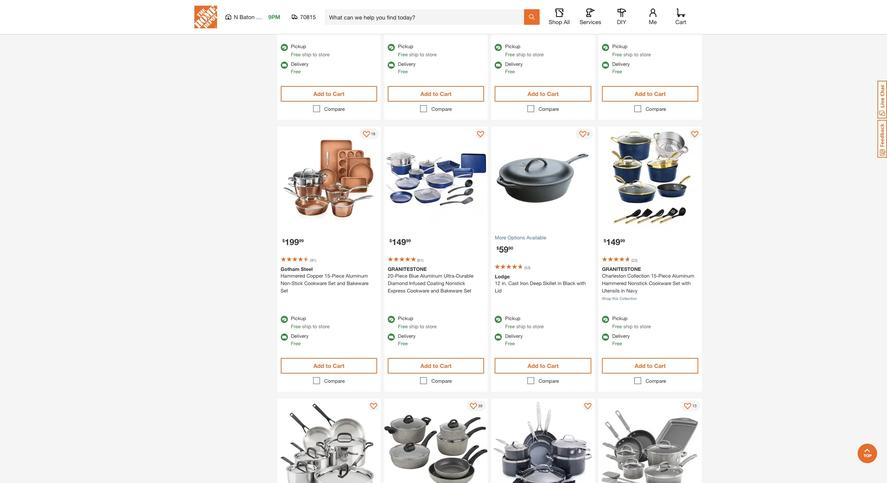 Task type: describe. For each thing, give the bounding box(es) containing it.
pickup for 20-piece blue aluminum ultra-durable diamond infused coating nonstick express cookware and bakeware set available for pickup icon
[[398, 315, 413, 321]]

in.
[[502, 280, 507, 286]]

lids
[[281, 23, 290, 29]]

cook n home 12-piece stainless steel cookware set in gray and stainless steel
[[495, 1, 587, 22]]

12-
[[495, 8, 502, 14]]

glass
[[363, 16, 376, 22]]

services button
[[579, 8, 602, 25]]

popcorn
[[424, 8, 443, 14]]

shop this collection link
[[602, 296, 637, 301]]

cookware inside the stackmaster 10-piece aluminum non-stick diamond infused cookware set with glass lids
[[320, 16, 342, 22]]

13 button
[[681, 401, 700, 411]]

available
[[527, 235, 546, 241]]

stackmaster 10-piece aluminum non-stick diamond infused cookware set with glass lids link
[[281, 2, 377, 30]]

gotham steel hammered copper 15-piece aluminum non-stick cookware set and bakeware set
[[281, 266, 369, 294]]

) for ( 61 )
[[422, 258, 423, 263]]

all
[[564, 18, 570, 25]]

2 button
[[576, 129, 593, 139]]

10- piece aluminum ti-ceramic nonstick coating cookware set with utensils link
[[602, 3, 699, 23]]

display image for 18
[[363, 131, 370, 138]]

more options available link
[[495, 234, 591, 241]]

available shipping image for (
[[495, 334, 502, 341]]

18 button
[[359, 129, 379, 139]]

0 horizontal spatial n
[[234, 13, 238, 20]]

nonstick inside granitestone charleston collection 15-piece aluminum hammered nonstick cookware set with utensils in navy shop this collection
[[628, 280, 648, 286]]

available shipping image for 20-piece blue aluminum ultra-durable diamond infused coating nonstick express cookware and bakeware set
[[388, 334, 395, 341]]

available for pickup image for (
[[495, 316, 502, 323]]

add for the left available for pickup image
[[421, 90, 431, 97]]

set inside 10- piece aluminum ti-ceramic nonstick coating cookware set with utensils
[[645, 16, 652, 22]]

91
[[311, 258, 315, 263]]

durable
[[456, 273, 473, 279]]

cookware inside gotham steel hammered copper 15-piece aluminum non-stick cookware set and bakeware set
[[304, 280, 327, 286]]

90
[[509, 246, 513, 251]]

) for ( 91 )
[[315, 258, 316, 263]]

me button
[[642, 8, 664, 25]]

gotham
[[281, 266, 299, 272]]

( 22 )
[[631, 258, 638, 263]]

coating inside granitestone 20-piece blue aluminum ultra-durable diamond infused coating nonstick express cookware and bakeware set
[[427, 280, 444, 286]]

piece inside 10- piece aluminum ti-ceramic nonstick coating cookware set with utensils
[[611, 9, 623, 15]]

aluminum inside granitestone 20-piece blue aluminum ultra-durable diamond infused coating nonstick express cookware and bakeware set
[[420, 273, 442, 279]]

13
[[692, 403, 697, 408]]

( for 61
[[417, 258, 418, 263]]

classic brights 14-piece gray porcelain nonstick cookware set with bakeware and tools image
[[599, 399, 702, 483]]

10- piece aluminum ti-ceramic nonstick coating cookware set with utensils
[[602, 9, 693, 22]]

70815
[[300, 13, 316, 20]]

$ 59 90
[[497, 245, 513, 254]]

ultra-
[[444, 273, 456, 279]]

piece inside granitestone 20-piece blue aluminum ultra-durable diamond infused coating nonstick express cookware and bakeware set
[[395, 273, 408, 279]]

popper
[[444, 8, 460, 14]]

coating inside 10- piece aluminum ti-ceramic nonstick coating cookware set with utensils
[[602, 16, 619, 22]]

stick inside the stackmaster 10-piece aluminum non-stick diamond infused cookware set with glass lids
[[366, 8, 377, 14]]

n inside cook n home 12-piece stainless steel cookware set in gray and stainless steel
[[509, 1, 513, 7]]

0 vertical spatial collection
[[627, 273, 650, 279]]

hammered inside granitestone charleston collection 15-piece aluminum hammered nonstick cookware set with utensils in navy shop this collection
[[602, 280, 627, 286]]

delivery free for 20-piece blue aluminum ultra-durable diamond infused coating nonstick express cookware and bakeware set available for pickup icon
[[398, 333, 416, 347]]

with inside lodge 12 in. cast iron deep skillet in black with lid
[[577, 280, 586, 286]]

22
[[632, 258, 637, 263]]

pickup for middle available for pickup image
[[505, 43, 520, 49]]

delivery free for the left available for pickup image
[[398, 61, 416, 74]]

granitestone for collection
[[602, 266, 641, 272]]

set inside granitestone 20-piece blue aluminum ultra-durable diamond infused coating nonstick express cookware and bakeware set
[[464, 288, 471, 294]]

pickup for the left available for pickup image
[[398, 43, 413, 49]]

cart link
[[673, 8, 689, 25]]

qt.
[[392, 8, 399, 14]]

stick inside gotham steel hammered copper 15-piece aluminum non-stick cookware set and bakeware set
[[292, 280, 303, 286]]

granitestone for piece
[[388, 266, 427, 272]]

hammered copper 15-piece aluminum non-stick cookware set and bakeware set image
[[277, 127, 381, 230]]

utensils inside granitestone charleston collection 15-piece aluminum hammered nonstick cookware set with utensils in navy shop this collection
[[602, 288, 620, 294]]

deep
[[530, 280, 542, 286]]

diy button
[[610, 8, 633, 25]]

$ for ( 22 )
[[604, 238, 606, 243]]

hammered inside gotham steel hammered copper 15-piece aluminum non-stick cookware set and bakeware set
[[281, 273, 305, 279]]

set inside the stackmaster 10-piece aluminum non-stick diamond infused cookware set with glass lids
[[344, 16, 351, 22]]

2
[[587, 131, 590, 136]]

ti-
[[648, 9, 654, 15]]

6
[[388, 8, 391, 14]]

set inside granitestone charleston collection 15-piece aluminum hammered nonstick cookware set with utensils in navy shop this collection
[[673, 280, 680, 286]]

1 vertical spatial collection
[[620, 296, 637, 301]]

) for ( 53 )
[[530, 265, 531, 270]]

15- inside granitestone charleston collection 15-piece aluminum hammered nonstick cookware set with utensils in navy shop this collection
[[651, 273, 659, 279]]

aluminum inside the stackmaster 10-piece aluminum non-stick diamond infused cookware set with glass lids
[[331, 8, 353, 14]]

10- inside 10- piece aluminum ti-ceramic nonstick coating cookware set with utensils
[[602, 9, 610, 15]]

nonstick inside granitestone 20-piece blue aluminum ultra-durable diamond infused coating nonstick express cookware and bakeware set
[[446, 280, 465, 286]]

0 vertical spatial stainless
[[516, 8, 536, 14]]

61
[[418, 258, 422, 263]]

set inside cook n home 12-piece stainless steel cookware set in gray and stainless steel
[[574, 8, 581, 14]]

0 vertical spatial steel
[[537, 8, 549, 14]]

delivery free for available for pickup icon associated with (
[[505, 333, 523, 347]]

6 qt. aluminum popcorn popper set (3- piece)
[[388, 8, 476, 22]]

stackmaster 10-piece aluminum non-stick diamond infused cookware set with glass lids
[[281, 8, 377, 29]]

display image for 39
[[470, 403, 477, 410]]

cookware inside 10- piece aluminum ti-ceramic nonstick coating cookware set with utensils
[[621, 16, 643, 22]]

149 for ( 22 )
[[606, 237, 620, 247]]

99 for gotham
[[299, 238, 304, 243]]

aluminum inside 6 qt. aluminum popcorn popper set (3- piece)
[[400, 8, 422, 14]]

skillet
[[543, 280, 556, 286]]

piece)
[[388, 16, 401, 22]]

display image inside 13 dropdown button
[[684, 403, 691, 410]]

services
[[580, 18, 601, 25]]

more options available
[[495, 235, 546, 241]]

0 horizontal spatial available for pickup image
[[388, 44, 395, 51]]

iron
[[520, 280, 529, 286]]

ceramic
[[654, 9, 673, 15]]

53
[[525, 265, 530, 270]]

cook
[[495, 1, 508, 7]]

home
[[514, 1, 528, 7]]

gray
[[495, 16, 505, 22]]

in inside granitestone charleston collection 15-piece aluminum hammered nonstick cookware set with utensils in navy shop this collection
[[621, 288, 625, 294]]

with inside 10- piece aluminum ti-ceramic nonstick coating cookware set with utensils
[[653, 16, 663, 22]]

lodge 12 in. cast iron deep skillet in black with lid
[[495, 274, 586, 294]]

1 vertical spatial steel
[[538, 16, 549, 22]]

20-
[[388, 273, 395, 279]]

15- inside gotham steel hammered copper 15-piece aluminum non-stick cookware set and bakeware set
[[325, 273, 332, 279]]

lid
[[495, 288, 502, 294]]

copper
[[307, 273, 323, 279]]



Task type: locate. For each thing, give the bounding box(es) containing it.
2 horizontal spatial in
[[621, 288, 625, 294]]

$
[[282, 238, 285, 243], [390, 238, 392, 243], [604, 238, 606, 243], [497, 246, 499, 251]]

199
[[285, 237, 299, 247]]

display image for valencia pro hard anodized healthy ceramic nonstick 16 piece cookware pots and pans set image
[[584, 403, 591, 410]]

10- right stackmaster
[[310, 8, 318, 14]]

12
[[495, 280, 500, 286]]

cookware inside cook n home 12-piece stainless steel cookware set in gray and stainless steel
[[550, 8, 573, 14]]

2 $ 149 99 from the left
[[604, 237, 625, 247]]

in left the black at bottom right
[[558, 280, 562, 286]]

in up 'shop this collection' link
[[621, 288, 625, 294]]

1 vertical spatial hammered
[[602, 280, 627, 286]]

in inside lodge 12 in. cast iron deep skillet in black with lid
[[558, 280, 562, 286]]

aluminum inside gotham steel hammered copper 15-piece aluminum non-stick cookware set and bakeware set
[[346, 273, 368, 279]]

express
[[388, 288, 406, 294]]

diamond up express
[[388, 280, 408, 286]]

1 horizontal spatial in
[[583, 8, 587, 14]]

$ 149 99 up 'charleston'
[[604, 237, 625, 247]]

0 horizontal spatial nonstick
[[446, 280, 465, 286]]

$ 199 99
[[282, 237, 304, 247]]

available for pickup image down 'shop this collection' link
[[602, 316, 609, 323]]

with
[[352, 16, 362, 22], [653, 16, 663, 22], [577, 280, 586, 286], [682, 280, 691, 286]]

1 horizontal spatial utensils
[[664, 16, 682, 22]]

1 vertical spatial infused
[[409, 280, 426, 286]]

0 vertical spatial n
[[509, 1, 513, 7]]

0 horizontal spatial in
[[558, 280, 562, 286]]

bakeware inside granitestone 20-piece blue aluminum ultra-durable diamond infused coating nonstick express cookware and bakeware set
[[441, 288, 462, 294]]

1 horizontal spatial 15-
[[651, 273, 659, 279]]

collection down navy
[[620, 296, 637, 301]]

1 vertical spatial utensils
[[602, 288, 620, 294]]

1 149 from the left
[[392, 237, 406, 247]]

(
[[310, 258, 311, 263], [417, 258, 418, 263], [631, 258, 632, 263], [524, 265, 525, 270]]

0 vertical spatial stick
[[366, 8, 377, 14]]

1 horizontal spatial bakeware
[[441, 288, 462, 294]]

parma 10-piece aluminum ceramic nonstick cookware set in gray image
[[384, 399, 488, 483]]

1 vertical spatial shop
[[602, 296, 611, 301]]

0 vertical spatial infused
[[302, 16, 318, 22]]

1 horizontal spatial nonstick
[[628, 280, 648, 286]]

) up granitestone 20-piece blue aluminum ultra-durable diamond infused coating nonstick express cookware and bakeware set
[[422, 258, 423, 263]]

149 for ( 61 )
[[392, 237, 406, 247]]

1 99 from the left
[[299, 238, 304, 243]]

granitestone up 'charleston'
[[602, 266, 641, 272]]

charleston
[[602, 273, 626, 279]]

0 horizontal spatial infused
[[302, 16, 318, 22]]

hammered
[[281, 273, 305, 279], [602, 280, 627, 286]]

39
[[478, 403, 483, 408]]

nonstick down ultra- at the right bottom
[[446, 280, 465, 286]]

( up granitestone charleston collection 15-piece aluminum hammered nonstick cookware set with utensils in navy shop this collection
[[631, 258, 632, 263]]

1 horizontal spatial n
[[509, 1, 513, 7]]

0 horizontal spatial and
[[337, 280, 345, 286]]

coating right services
[[602, 16, 619, 22]]

0 horizontal spatial $ 149 99
[[390, 237, 411, 247]]

stainless
[[516, 8, 536, 14], [517, 16, 537, 22]]

$ for ( 61 )
[[390, 238, 392, 243]]

diamond
[[281, 16, 301, 22], [388, 280, 408, 286]]

available shipping image
[[388, 62, 395, 69], [281, 334, 288, 341], [388, 334, 395, 341], [495, 334, 502, 341]]

available shipping image for hammered copper 15-piece aluminum non-stick cookware set and bakeware set
[[281, 334, 288, 341]]

9pm
[[268, 13, 280, 20]]

available for pickup image down gray
[[495, 44, 502, 51]]

0 horizontal spatial stick
[[292, 280, 303, 286]]

stick up glass
[[366, 8, 377, 14]]

(3-
[[470, 8, 476, 14]]

0 vertical spatial coating
[[602, 16, 619, 22]]

10- inside the stackmaster 10-piece aluminum non-stick diamond infused cookware set with glass lids
[[310, 8, 318, 14]]

( for 22
[[631, 258, 632, 263]]

baton
[[240, 13, 255, 20]]

15-
[[325, 273, 332, 279], [651, 273, 659, 279]]

diamond down stackmaster
[[281, 16, 301, 22]]

0 horizontal spatial 10-
[[310, 8, 318, 14]]

granitestone 20-piece blue aluminum ultra-durable diamond infused coating nonstick express cookware and bakeware set
[[388, 266, 473, 294]]

delivery free for middle available for pickup image
[[505, 61, 523, 74]]

1 vertical spatial in
[[558, 280, 562, 286]]

$ for ( 91 )
[[282, 238, 285, 243]]

granitestone inside granitestone 20-piece blue aluminum ultra-durable diamond infused coating nonstick express cookware and bakeware set
[[388, 266, 427, 272]]

diamond inside the stackmaster 10-piece aluminum non-stick diamond infused cookware set with glass lids
[[281, 16, 301, 22]]

aluminum
[[331, 8, 353, 14], [400, 8, 422, 14], [625, 9, 647, 15], [346, 273, 368, 279], [420, 273, 442, 279], [672, 273, 694, 279]]

display image inside 18 dropdown button
[[363, 131, 370, 138]]

0 horizontal spatial 15-
[[325, 273, 332, 279]]

and inside granitestone 20-piece blue aluminum ultra-durable diamond infused coating nonstick express cookware and bakeware set
[[431, 288, 439, 294]]

1 horizontal spatial and
[[431, 288, 439, 294]]

1 vertical spatial n
[[234, 13, 238, 20]]

available for pickup image for 20-piece blue aluminum ultra-durable diamond infused coating nonstick express cookware and bakeware set
[[388, 316, 395, 323]]

$ 149 99
[[390, 237, 411, 247], [604, 237, 625, 247]]

shop inside granitestone charleston collection 15-piece aluminum hammered nonstick cookware set with utensils in navy shop this collection
[[602, 296, 611, 301]]

0 horizontal spatial 149
[[392, 237, 406, 247]]

piece
[[318, 8, 330, 14], [502, 8, 515, 14], [611, 9, 623, 15], [332, 273, 344, 279], [395, 273, 408, 279], [659, 273, 671, 279]]

0 vertical spatial utensils
[[664, 16, 682, 22]]

available for pickup image
[[281, 44, 288, 51], [602, 44, 609, 51], [281, 316, 288, 323], [388, 316, 395, 323], [495, 316, 502, 323]]

infused
[[302, 16, 318, 22], [409, 280, 426, 286]]

display image inside 39 dropdown button
[[470, 403, 477, 410]]

aluminum inside granitestone charleston collection 15-piece aluminum hammered nonstick cookware set with utensils in navy shop this collection
[[672, 273, 694, 279]]

0 vertical spatial hammered
[[281, 273, 305, 279]]

and inside gotham steel hammered copper 15-piece aluminum non-stick cookware set and bakeware set
[[337, 280, 345, 286]]

compare
[[324, 106, 345, 112], [431, 106, 452, 112], [539, 106, 559, 112], [646, 106, 666, 112], [324, 378, 345, 384], [431, 378, 452, 384], [539, 378, 559, 384], [646, 378, 666, 384]]

display image inside 2 dropdown button
[[579, 131, 586, 138]]

shop
[[549, 18, 562, 25], [602, 296, 611, 301]]

utensils inside 10- piece aluminum ti-ceramic nonstick coating cookware set with utensils
[[664, 16, 682, 22]]

utensils up this
[[602, 288, 620, 294]]

149 up 'charleston'
[[606, 237, 620, 247]]

and inside cook n home 12-piece stainless steel cookware set in gray and stainless steel
[[507, 16, 515, 22]]

39 button
[[467, 401, 486, 411]]

in
[[583, 8, 587, 14], [558, 280, 562, 286], [621, 288, 625, 294]]

( up copper
[[310, 258, 311, 263]]

to
[[313, 51, 317, 57], [420, 51, 424, 57], [527, 51, 531, 57], [634, 51, 639, 57], [326, 90, 331, 97], [433, 90, 438, 97], [540, 90, 545, 97], [647, 90, 653, 97], [313, 324, 317, 330], [420, 324, 424, 330], [527, 324, 531, 330], [634, 324, 639, 330], [326, 362, 331, 369], [433, 362, 438, 369], [540, 362, 545, 369], [647, 362, 653, 369]]

nonstick up navy
[[628, 280, 648, 286]]

2 99 from the left
[[406, 238, 411, 243]]

1 horizontal spatial shop
[[602, 296, 611, 301]]

bakeware
[[347, 280, 369, 286], [441, 288, 462, 294]]

n left baton
[[234, 13, 238, 20]]

1 granitestone from the left
[[388, 266, 427, 272]]

add for middle available for pickup image
[[528, 90, 538, 97]]

0 vertical spatial non-
[[355, 8, 366, 14]]

) up copper
[[315, 258, 316, 263]]

0 vertical spatial in
[[583, 8, 587, 14]]

with inside granitestone charleston collection 15-piece aluminum hammered nonstick cookware set with utensils in navy shop this collection
[[682, 280, 691, 286]]

add for available for pickup icon associated with (
[[528, 362, 538, 369]]

available for pickup image down piece)
[[388, 44, 395, 51]]

me
[[649, 18, 657, 25]]

59
[[499, 245, 509, 254]]

2 horizontal spatial 99
[[620, 238, 625, 243]]

cookware inside granitestone 20-piece blue aluminum ultra-durable diamond infused coating nonstick express cookware and bakeware set
[[407, 288, 429, 294]]

1 horizontal spatial hammered
[[602, 280, 627, 286]]

granitestone inside granitestone charleston collection 15-piece aluminum hammered nonstick cookware set with utensils in navy shop this collection
[[602, 266, 641, 272]]

add to cart button
[[281, 86, 377, 102], [388, 86, 484, 102], [495, 86, 591, 102], [602, 86, 699, 102], [281, 358, 377, 374], [388, 358, 484, 374], [495, 358, 591, 374], [602, 358, 699, 374]]

2 vertical spatial in
[[621, 288, 625, 294]]

99 for granitestone
[[406, 238, 411, 243]]

ship
[[302, 51, 311, 57], [409, 51, 418, 57], [516, 51, 526, 57], [623, 51, 633, 57], [302, 324, 311, 330], [409, 324, 418, 330], [516, 324, 526, 330], [623, 324, 633, 330]]

feedback link image
[[878, 120, 887, 158]]

in up services
[[583, 8, 587, 14]]

1 horizontal spatial coating
[[602, 16, 619, 22]]

0 horizontal spatial diamond
[[281, 16, 301, 22]]

display image
[[579, 131, 586, 138], [691, 131, 699, 138], [370, 403, 377, 410], [584, 403, 591, 410], [684, 403, 691, 410]]

coating down ultra- at the right bottom
[[427, 280, 444, 286]]

nonstick inside 10- piece aluminum ti-ceramic nonstick coating cookware set with utensils
[[674, 9, 693, 15]]

diamond inside granitestone 20-piece blue aluminum ultra-durable diamond infused coating nonstick express cookware and bakeware set
[[388, 280, 408, 286]]

$ 149 99 for ( 22 )
[[604, 237, 625, 247]]

0 horizontal spatial 99
[[299, 238, 304, 243]]

2 horizontal spatial available for pickup image
[[602, 316, 609, 323]]

non- up glass
[[355, 8, 366, 14]]

diy
[[617, 18, 626, 25]]

1 horizontal spatial stick
[[366, 8, 377, 14]]

0 horizontal spatial granitestone
[[388, 266, 427, 272]]

in inside cook n home 12-piece stainless steel cookware set in gray and stainless steel
[[583, 8, 587, 14]]

0 vertical spatial and
[[507, 16, 515, 22]]

this
[[612, 296, 619, 301]]

0 horizontal spatial shop
[[549, 18, 562, 25]]

1 horizontal spatial non-
[[355, 8, 366, 14]]

piece inside gotham steel hammered copper 15-piece aluminum non-stick cookware set and bakeware set
[[332, 273, 344, 279]]

1 15- from the left
[[325, 273, 332, 279]]

utensils
[[664, 16, 682, 22], [602, 288, 620, 294]]

2 granitestone from the left
[[602, 266, 641, 272]]

stick down gotham
[[292, 280, 303, 286]]

1 vertical spatial coating
[[427, 280, 444, 286]]

2 15- from the left
[[651, 273, 659, 279]]

3 99 from the left
[[620, 238, 625, 243]]

nonstick right ceramic
[[674, 9, 693, 15]]

piece inside cook n home 12-piece stainless steel cookware set in gray and stainless steel
[[502, 8, 515, 14]]

granitestone charleston collection 15-piece aluminum hammered nonstick cookware set with utensils in navy shop this collection
[[602, 266, 694, 301]]

display image
[[363, 131, 370, 138], [477, 131, 484, 138], [470, 403, 477, 410]]

pickup
[[291, 43, 306, 49], [398, 43, 413, 49], [505, 43, 520, 49], [612, 43, 628, 49], [291, 315, 306, 321], [398, 315, 413, 321], [505, 315, 520, 321], [612, 315, 628, 321]]

pickup for rightmost available for pickup image
[[612, 315, 628, 321]]

20-piece blue aluminum ultra-durable diamond infused coating nonstick express cookware and bakeware set image
[[384, 127, 488, 230]]

0 horizontal spatial bakeware
[[347, 280, 369, 286]]

non- inside gotham steel hammered copper 15-piece aluminum non-stick cookware set and bakeware set
[[281, 280, 292, 286]]

0 vertical spatial shop
[[549, 18, 562, 25]]

available for pickup image for hammered copper 15-piece aluminum non-stick cookware set and bakeware set
[[281, 316, 288, 323]]

12 in. cast iron deep skillet in black with lid image
[[491, 127, 595, 230]]

and for stainless
[[507, 16, 515, 22]]

black
[[563, 280, 575, 286]]

free
[[291, 51, 301, 57], [398, 51, 408, 57], [505, 51, 515, 57], [612, 51, 622, 57], [291, 68, 301, 74], [398, 68, 408, 74], [505, 68, 515, 74], [612, 68, 622, 74], [291, 324, 301, 330], [398, 324, 408, 330], [505, 324, 515, 330], [612, 324, 622, 330], [291, 341, 301, 347], [398, 341, 408, 347], [505, 341, 515, 347], [612, 341, 622, 347]]

nonstick
[[674, 9, 693, 15], [446, 280, 465, 286], [628, 280, 648, 286]]

cast
[[508, 280, 519, 286]]

piece inside the stackmaster 10-piece aluminum non-stick diamond infused cookware set with glass lids
[[318, 8, 330, 14]]

1 $ 149 99 from the left
[[390, 237, 411, 247]]

shop all
[[549, 18, 570, 25]]

rouge
[[256, 13, 273, 20]]

1 vertical spatial stainless
[[517, 16, 537, 22]]

stackmaster
[[281, 8, 309, 14]]

1 horizontal spatial 149
[[606, 237, 620, 247]]

display image for charleston collection 15-piece aluminum hammered nonstick cookware set with utensils in navy image
[[691, 131, 699, 138]]

) up deep
[[530, 265, 531, 270]]

granitestone
[[388, 266, 427, 272], [602, 266, 641, 272]]

aluminum inside 10- piece aluminum ti-ceramic nonstick coating cookware set with utensils
[[625, 9, 647, 15]]

$ 149 99 for ( 61 )
[[390, 237, 411, 247]]

granitestone up blue
[[388, 266, 427, 272]]

( for 53
[[524, 265, 525, 270]]

$ inside $ 199 99
[[282, 238, 285, 243]]

infused down blue
[[409, 280, 426, 286]]

add for 20-piece blue aluminum ultra-durable diamond infused coating nonstick express cookware and bakeware set available for pickup icon
[[421, 362, 431, 369]]

shop inside button
[[549, 18, 562, 25]]

cookware inside granitestone charleston collection 15-piece aluminum hammered nonstick cookware set with utensils in navy shop this collection
[[649, 280, 671, 286]]

available for pickup image
[[388, 44, 395, 51], [495, 44, 502, 51], [602, 316, 609, 323]]

add for available for pickup icon related to hammered copper 15-piece aluminum non-stick cookware set and bakeware set
[[313, 362, 324, 369]]

1 horizontal spatial $ 149 99
[[604, 237, 625, 247]]

$ inside "$ 59 90"
[[497, 246, 499, 251]]

piece inside granitestone charleston collection 15-piece aluminum hammered nonstick cookware set with utensils in navy shop this collection
[[659, 273, 671, 279]]

1 vertical spatial diamond
[[388, 280, 408, 286]]

valencia pro hard anodized healthy ceramic nonstick 16 piece cookware pots and pans set image
[[491, 399, 595, 483]]

1 horizontal spatial infused
[[409, 280, 426, 286]]

and for piece
[[337, 280, 345, 286]]

10-piece stainless steel induction cookware set image
[[277, 399, 381, 483]]

( 61 )
[[417, 258, 423, 263]]

available shipping image
[[281, 62, 288, 69], [495, 62, 502, 69], [602, 62, 609, 69], [602, 334, 609, 341]]

99
[[299, 238, 304, 243], [406, 238, 411, 243], [620, 238, 625, 243]]

n baton rouge
[[234, 13, 273, 20]]

hammered down gotham
[[281, 273, 305, 279]]

1 horizontal spatial granitestone
[[602, 266, 641, 272]]

99 inside $ 199 99
[[299, 238, 304, 243]]

with inside the stackmaster 10-piece aluminum non-stick diamond infused cookware set with glass lids
[[352, 16, 362, 22]]

) up granitestone charleston collection 15-piece aluminum hammered nonstick cookware set with utensils in navy shop this collection
[[637, 258, 638, 263]]

) for ( 22 )
[[637, 258, 638, 263]]

infused down stackmaster
[[302, 16, 318, 22]]

shop left all
[[549, 18, 562, 25]]

( for 91
[[310, 258, 311, 263]]

infused inside the stackmaster 10-piece aluminum non-stick diamond infused cookware set with glass lids
[[302, 16, 318, 22]]

add
[[313, 90, 324, 97], [421, 90, 431, 97], [528, 90, 538, 97], [635, 90, 646, 97], [313, 362, 324, 369], [421, 362, 431, 369], [528, 362, 538, 369], [635, 362, 646, 369]]

( up blue
[[417, 258, 418, 263]]

149 up 20-
[[392, 237, 406, 247]]

collection down ( 22 )
[[627, 273, 650, 279]]

stick
[[366, 8, 377, 14], [292, 280, 303, 286]]

( up iron at right
[[524, 265, 525, 270]]

infused inside granitestone 20-piece blue aluminum ultra-durable diamond infused coating nonstick express cookware and bakeware set
[[409, 280, 426, 286]]

bakeware inside gotham steel hammered copper 15-piece aluminum non-stick cookware set and bakeware set
[[347, 280, 369, 286]]

1 vertical spatial stick
[[292, 280, 303, 286]]

delivery free
[[291, 61, 309, 74], [398, 61, 416, 74], [505, 61, 523, 74], [612, 61, 630, 74], [291, 333, 309, 347], [398, 333, 416, 347], [505, 333, 523, 347], [612, 333, 630, 347]]

What can we help you find today? search field
[[329, 10, 524, 24]]

lodge
[[495, 274, 510, 280]]

live chat image
[[878, 81, 887, 119]]

pickup free ship to store
[[291, 43, 330, 57], [398, 43, 437, 57], [505, 43, 544, 57], [612, 43, 651, 57], [291, 315, 330, 330], [398, 315, 437, 330], [505, 315, 544, 330], [612, 315, 651, 330]]

1 horizontal spatial diamond
[[388, 280, 408, 286]]

0 vertical spatial diamond
[[281, 16, 301, 22]]

1 horizontal spatial 99
[[406, 238, 411, 243]]

2 149 from the left
[[606, 237, 620, 247]]

$ 149 99 up 20-
[[390, 237, 411, 247]]

18
[[371, 131, 375, 136]]

0 horizontal spatial coating
[[427, 280, 444, 286]]

utensils down ceramic
[[664, 16, 682, 22]]

navy
[[626, 288, 638, 294]]

add to cart
[[313, 90, 344, 97], [421, 90, 452, 97], [528, 90, 559, 97], [635, 90, 666, 97], [313, 362, 344, 369], [421, 362, 452, 369], [528, 362, 559, 369], [635, 362, 666, 369]]

steel
[[537, 8, 549, 14], [538, 16, 549, 22], [301, 266, 313, 272]]

shop all button
[[548, 8, 571, 25]]

2 horizontal spatial nonstick
[[674, 9, 693, 15]]

steel inside gotham steel hammered copper 15-piece aluminum non-stick cookware set and bakeware set
[[301, 266, 313, 272]]

non- inside the stackmaster 10-piece aluminum non-stick diamond infused cookware set with glass lids
[[355, 8, 366, 14]]

2 vertical spatial steel
[[301, 266, 313, 272]]

1 horizontal spatial 10-
[[602, 9, 610, 15]]

70815 button
[[292, 13, 316, 21]]

6 qt. aluminum popcorn popper set (3- piece) link
[[388, 2, 484, 22]]

0 horizontal spatial utensils
[[602, 288, 620, 294]]

( 91 )
[[310, 258, 316, 263]]

set inside 6 qt. aluminum popcorn popper set (3- piece)
[[462, 8, 469, 14]]

cookware
[[550, 8, 573, 14], [320, 16, 342, 22], [621, 16, 643, 22], [304, 280, 327, 286], [649, 280, 671, 286], [407, 288, 429, 294]]

pickup for available for pickup icon related to hammered copper 15-piece aluminum non-stick cookware set and bakeware set
[[291, 315, 306, 321]]

options
[[508, 235, 525, 241]]

1 horizontal spatial available for pickup image
[[495, 44, 502, 51]]

10- right services button
[[602, 9, 610, 15]]

the home depot logo image
[[194, 6, 217, 28]]

pickup for available for pickup icon associated with (
[[505, 315, 520, 321]]

0 horizontal spatial non-
[[281, 280, 292, 286]]

hammered down 'charleston'
[[602, 280, 627, 286]]

1 vertical spatial bakeware
[[441, 288, 462, 294]]

blue
[[409, 273, 419, 279]]

cart inside cart link
[[675, 18, 686, 25]]

1 vertical spatial and
[[337, 280, 345, 286]]

coating
[[602, 16, 619, 22], [427, 280, 444, 286]]

more
[[495, 235, 506, 241]]

)
[[315, 258, 316, 263], [422, 258, 423, 263], [637, 258, 638, 263], [530, 265, 531, 270]]

delivery free for rightmost available for pickup image
[[612, 333, 630, 347]]

( 53 )
[[524, 265, 531, 270]]

charleston collection 15-piece aluminum hammered nonstick cookware set with utensils in navy image
[[599, 127, 702, 230]]

n right cook
[[509, 1, 513, 7]]

display image for 10-piece stainless steel induction cookware set 'image'
[[370, 403, 377, 410]]

n
[[509, 1, 513, 7], [234, 13, 238, 20]]

10-
[[310, 8, 318, 14], [602, 9, 610, 15]]

add for rightmost available for pickup image
[[635, 362, 646, 369]]

1 vertical spatial non-
[[281, 280, 292, 286]]

shop left this
[[602, 296, 611, 301]]

0 horizontal spatial hammered
[[281, 273, 305, 279]]

store
[[318, 51, 330, 57], [426, 51, 437, 57], [533, 51, 544, 57], [640, 51, 651, 57], [318, 324, 330, 330], [426, 324, 437, 330], [533, 324, 544, 330], [640, 324, 651, 330]]

non- down gotham
[[281, 280, 292, 286]]

2 horizontal spatial and
[[507, 16, 515, 22]]

delivery free for available for pickup icon related to hammered copper 15-piece aluminum non-stick cookware set and bakeware set
[[291, 333, 309, 347]]

2 vertical spatial and
[[431, 288, 439, 294]]

0 vertical spatial bakeware
[[347, 280, 369, 286]]



Task type: vqa. For each thing, say whether or not it's contained in the screenshot.
my
no



